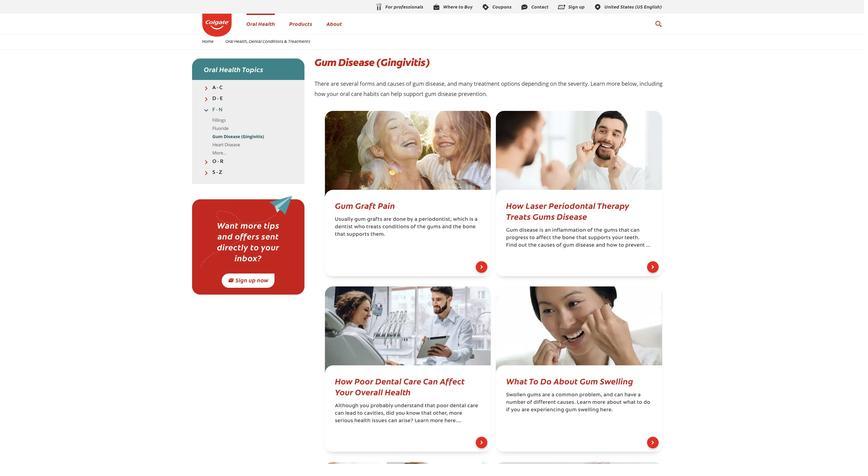 Task type: locate. For each thing, give the bounding box(es) containing it.
- right 'f'
[[216, 107, 218, 113]]

if
[[506, 408, 510, 413]]

the right out
[[528, 243, 537, 248]]

now
[[257, 277, 269, 284]]

how left poor
[[335, 376, 353, 387]]

can left help
[[381, 90, 390, 98]]

gum for gum disease (gingivitis)
[[315, 56, 336, 69]]

your
[[327, 90, 339, 98], [612, 236, 624, 241], [261, 242, 279, 253]]

oral health topics button
[[192, 59, 304, 80]]

0 horizontal spatial causes
[[388, 80, 405, 88]]

supports down the who
[[347, 232, 369, 237]]

how inside there are several forms and causes of gum disease, and many treatment options depending on the severity. learn more below, including how your oral care habits can help support gum disease prevention.
[[315, 90, 326, 98]]

- left e at the left
[[217, 97, 219, 102]]

1 vertical spatial causes
[[538, 243, 555, 248]]

of
[[406, 80, 411, 88], [411, 225, 416, 230], [588, 228, 593, 233], [556, 243, 562, 248], [527, 401, 532, 406]]

0 vertical spatial oral
[[246, 20, 257, 27]]

bone down which
[[463, 225, 476, 230]]

- inside popup button
[[216, 107, 218, 113]]

1 vertical spatial care
[[467, 404, 478, 409]]

0 vertical spatial learn
[[591, 80, 605, 88]]

gums inside the gum disease is an inflammation of the gums that can progress to affect the bone that supports your teeth. find out the causes of gum disease and how to prevent ...
[[604, 228, 618, 233]]

how inside how poor dental care can affect your overall health
[[335, 376, 353, 387]]

1 horizontal spatial gums
[[527, 393, 541, 398]]

periodontist,
[[419, 217, 452, 222]]

your left teeth.
[[612, 236, 624, 241]]

how down the there
[[315, 90, 326, 98]]

inbox?
[[235, 253, 262, 264]]

to
[[530, 236, 535, 241], [250, 242, 259, 253], [619, 243, 624, 248], [637, 401, 643, 406], [358, 412, 363, 417]]

care right dental
[[467, 404, 478, 409]]

options
[[501, 80, 520, 88]]

depending
[[522, 80, 549, 88]]

fillings link
[[212, 117, 226, 123]]

more left tips
[[241, 220, 262, 231]]

severity.
[[568, 80, 589, 88]]

want more tips and offers sent directly to your inbox?
[[217, 220, 279, 264]]

bone inside usually gum grafts are done by a periodontist, which is a dentist who treats conditions of the gums and the bone that supports them.
[[463, 225, 476, 230]]

bone down inflammation
[[562, 236, 575, 241]]

here....
[[445, 419, 461, 424]]

colgate® logo image
[[202, 14, 232, 37]]

arise?
[[399, 419, 413, 424]]

an
[[545, 228, 551, 233]]

sent
[[261, 231, 279, 242]]

- left r
[[218, 159, 219, 164]]

- right s
[[216, 170, 218, 175]]

location icon image
[[594, 3, 602, 11]]

to left sent
[[250, 242, 259, 253]]

s
[[212, 170, 215, 175]]

disease up 'several'
[[338, 56, 374, 69]]

you up arise?
[[396, 412, 405, 417]]

about right products
[[327, 20, 342, 27]]

1 horizontal spatial dental
[[375, 376, 402, 387]]

disease inside the how laser periodontal therapy treats gums disease
[[557, 211, 587, 222]]

the inside there are several forms and causes of gum disease, and many treatment options depending on the severity. learn more below, including how your oral care habits can help support gum disease prevention.
[[558, 80, 567, 88]]

2 vertical spatial your
[[261, 242, 279, 253]]

care inside there are several forms and causes of gum disease, and many treatment options depending on the severity. learn more below, including how your oral care habits can help support gum disease prevention.
[[351, 90, 362, 98]]

a
[[415, 217, 418, 222], [475, 217, 478, 222], [552, 393, 555, 398], [638, 393, 641, 398]]

care
[[404, 376, 421, 387]]

disease
[[338, 56, 374, 69], [224, 133, 240, 140], [225, 142, 240, 148], [557, 211, 587, 222]]

1 horizontal spatial disease
[[519, 228, 538, 233]]

gum
[[413, 80, 424, 88], [425, 90, 436, 98], [354, 217, 366, 222], [563, 243, 575, 248], [566, 408, 577, 413]]

1 horizontal spatial is
[[540, 228, 544, 233]]

dental right health,
[[249, 39, 262, 44]]

1 vertical spatial bone
[[562, 236, 575, 241]]

is left an
[[540, 228, 544, 233]]

0 horizontal spatial health
[[219, 65, 241, 74]]

gum down causes.
[[566, 408, 577, 413]]

gums inside usually gum grafts are done by a periodontist, which is a dentist who treats conditions of the gums and the bone that supports them.
[[427, 225, 441, 230]]

health for oral health
[[258, 20, 275, 27]]

0 vertical spatial how
[[506, 200, 524, 211]]

how left laser
[[506, 200, 524, 211]]

1 horizontal spatial health
[[258, 20, 275, 27]]

1 horizontal spatial bone
[[562, 236, 575, 241]]

where to buy icon image
[[432, 3, 441, 11]]

0 horizontal spatial gums
[[427, 225, 441, 230]]

home
[[202, 39, 214, 44]]

dental inside how poor dental care can affect your overall health
[[375, 376, 402, 387]]

1 horizontal spatial how
[[506, 200, 524, 211]]

home link
[[198, 39, 218, 44]]

0 horizontal spatial dental
[[249, 39, 262, 44]]

health inside popup button
[[219, 65, 241, 74]]

your inside want more tips and offers sent directly to your inbox?
[[261, 242, 279, 253]]

0 horizontal spatial care
[[351, 90, 362, 98]]

2 horizontal spatial your
[[612, 236, 624, 241]]

therapy
[[597, 200, 629, 211]]

gum for gum disease is an inflammation of the gums that can progress to affect the bone that supports your teeth. find out the causes of gum disease and how to prevent ...
[[506, 228, 518, 233]]

2 vertical spatial learn
[[415, 419, 429, 424]]

more up here.
[[593, 401, 606, 406]]

inflammation
[[552, 228, 586, 233]]

learn down know at left
[[415, 419, 429, 424]]

about up the common
[[554, 376, 578, 387]]

f - n menu
[[192, 116, 304, 157]]

can inside "swollen gums are a common problem, and can have a number of different causes. learn more about what to do if you are experiencing gum swelling here."
[[614, 393, 623, 398]]

None search field
[[655, 17, 662, 31]]

swelling
[[578, 408, 599, 413]]

are right the there
[[331, 80, 339, 88]]

gum up usually
[[335, 200, 353, 211]]

0 vertical spatial is
[[470, 217, 474, 222]]

the down periodontist,
[[417, 225, 426, 230]]

learn up swelling in the right of the page
[[577, 401, 591, 406]]

1 vertical spatial learn
[[577, 401, 591, 406]]

more down dental
[[449, 412, 462, 417]]

how for how poor dental care can affect your overall health
[[335, 376, 353, 387]]

gums down periodontist,
[[427, 225, 441, 230]]

0 vertical spatial causes
[[388, 80, 405, 88]]

are inside there are several forms and causes of gum disease, and many treatment options depending on the severity. learn more below, including how your oral care habits can help support gum disease prevention.
[[331, 80, 339, 88]]

1 horizontal spatial you
[[396, 412, 405, 417]]

what
[[506, 376, 528, 387]]

1 vertical spatial (gingivitis)
[[241, 133, 264, 140]]

oral
[[340, 90, 350, 98]]

the right on
[[558, 80, 567, 88]]

- inside "dropdown button"
[[217, 97, 219, 102]]

- right a
[[217, 86, 218, 91]]

of up support
[[406, 80, 411, 88]]

2 horizontal spatial health
[[385, 387, 411, 398]]

a - c
[[212, 86, 223, 91]]

that down "dentist"
[[335, 232, 346, 237]]

- for o
[[218, 159, 219, 164]]

other,
[[433, 412, 448, 417]]

fillings fluoride gum disease (gingivitis) heart disease more...
[[212, 117, 264, 156]]

disease up progress
[[519, 228, 538, 233]]

are up the different
[[542, 393, 550, 398]]

oral inside popup button
[[204, 65, 218, 74]]

can up teeth.
[[631, 228, 640, 233]]

0 horizontal spatial you
[[360, 404, 369, 409]]

dental
[[249, 39, 262, 44], [375, 376, 402, 387]]

causes
[[388, 80, 405, 88], [538, 243, 555, 248]]

- for f
[[216, 107, 218, 113]]

- for s
[[216, 170, 218, 175]]

disease down inflammation
[[576, 243, 595, 248]]

of inside "swollen gums are a common problem, and can have a number of different causes. learn more about what to do if you are experiencing gum swelling here."
[[527, 401, 532, 406]]

1 vertical spatial your
[[612, 236, 624, 241]]

although
[[335, 404, 359, 409]]

0 vertical spatial (gingivitis)
[[376, 56, 430, 69]]

gums up the different
[[527, 393, 541, 398]]

paper airplane image
[[200, 193, 296, 274]]

how inside the how laser periodontal therapy treats gums disease
[[506, 200, 524, 211]]

gum up progress
[[506, 228, 518, 233]]

more left the below,
[[607, 80, 620, 88]]

2 vertical spatial oral
[[204, 65, 218, 74]]

that right know at left
[[421, 412, 432, 417]]

gums
[[427, 225, 441, 230], [604, 228, 618, 233], [527, 393, 541, 398]]

you up cavities,
[[360, 404, 369, 409]]

how left prevent
[[607, 243, 618, 248]]

oral
[[246, 20, 257, 27], [225, 39, 233, 44], [204, 65, 218, 74]]

gum down inflammation
[[563, 243, 575, 248]]

gum graft pain
[[335, 200, 395, 211]]

is right which
[[470, 217, 474, 222]]

several
[[340, 80, 359, 88]]

0 vertical spatial health
[[258, 20, 275, 27]]

supports inside the gum disease is an inflammation of the gums that can progress to affect the bone that supports your teeth. find out the causes of gum disease and how to prevent ...
[[588, 236, 611, 241]]

poor
[[437, 404, 449, 409]]

gum up heart
[[212, 133, 223, 140]]

progress
[[506, 236, 528, 241]]

disease inside there are several forms and causes of gum disease, and many treatment options depending on the severity. learn more below, including how your oral care habits can help support gum disease prevention.
[[438, 90, 457, 98]]

1 horizontal spatial care
[[467, 404, 478, 409]]

health for oral health topics
[[219, 65, 241, 74]]

that up teeth.
[[619, 228, 630, 233]]

is
[[470, 217, 474, 222], [540, 228, 544, 233]]

are up the conditions
[[384, 217, 392, 222]]

1 horizontal spatial supports
[[588, 236, 611, 241]]

0 vertical spatial care
[[351, 90, 362, 98]]

can up about
[[614, 393, 623, 398]]

0 vertical spatial disease
[[438, 90, 457, 98]]

gum for gum graft pain
[[335, 200, 353, 211]]

your left oral
[[327, 90, 339, 98]]

oral for oral health, dental conditions & treatments
[[225, 39, 233, 44]]

1 horizontal spatial oral
[[225, 39, 233, 44]]

1 horizontal spatial (gingivitis)
[[376, 56, 430, 69]]

can
[[423, 376, 438, 387]]

1 vertical spatial oral
[[225, 39, 233, 44]]

gum up the who
[[354, 217, 366, 222]]

1 vertical spatial about
[[554, 376, 578, 387]]

0 horizontal spatial how
[[335, 376, 353, 387]]

and inside want more tips and offers sent directly to your inbox?
[[217, 231, 233, 242]]

fluoride link
[[212, 125, 229, 131]]

2 horizontal spatial disease
[[576, 243, 595, 248]]

including
[[640, 80, 663, 88]]

s - z
[[212, 170, 222, 175]]

1 horizontal spatial causes
[[538, 243, 555, 248]]

oral health button
[[246, 20, 275, 27]]

that left poor
[[425, 404, 435, 409]]

2 horizontal spatial you
[[511, 408, 520, 413]]

you down 'number'
[[511, 408, 520, 413]]

know
[[406, 412, 420, 417]]

who
[[354, 225, 365, 230]]

health
[[258, 20, 275, 27], [219, 65, 241, 74], [385, 387, 411, 398]]

1 vertical spatial dental
[[375, 376, 402, 387]]

disease up inflammation
[[557, 211, 587, 222]]

1 vertical spatial is
[[540, 228, 544, 233]]

health up c
[[219, 65, 241, 74]]

about button
[[327, 20, 342, 27]]

health up understand at the left of the page
[[385, 387, 411, 398]]

to left do
[[637, 401, 643, 406]]

d - e
[[212, 97, 223, 102]]

a right by
[[415, 217, 418, 222]]

sign up now
[[236, 277, 269, 284]]

0 horizontal spatial (gingivitis)
[[241, 133, 264, 140]]

gum inside the gum disease is an inflammation of the gums that can progress to affect the bone that supports your teeth. find out the causes of gum disease and how to prevent ...
[[563, 243, 575, 248]]

gums
[[533, 211, 555, 222]]

of down by
[[411, 225, 416, 230]]

more...
[[212, 150, 226, 156]]

more inside "swollen gums are a common problem, and can have a number of different causes. learn more about what to do if you are experiencing gum swelling here."
[[593, 401, 606, 406]]

0 vertical spatial how
[[315, 90, 326, 98]]

gum inside "swollen gums are a common problem, and can have a number of different causes. learn more about what to do if you are experiencing gum swelling here."
[[566, 408, 577, 413]]

1 horizontal spatial how
[[607, 243, 618, 248]]

care right oral
[[351, 90, 362, 98]]

2 horizontal spatial gums
[[604, 228, 618, 233]]

supports left teeth.
[[588, 236, 611, 241]]

gum down the disease,
[[425, 90, 436, 98]]

to up 'health'
[[358, 412, 363, 417]]

how laser periodontal therapy treats gums disease
[[506, 200, 629, 222]]

want
[[217, 220, 239, 231]]

1 horizontal spatial your
[[327, 90, 339, 98]]

to inside want more tips and offers sent directly to your inbox?
[[250, 242, 259, 253]]

causes down affect
[[538, 243, 555, 248]]

your down tips
[[261, 242, 279, 253]]

of right inflammation
[[588, 228, 593, 233]]

gum inside usually gum grafts are done by a periodontist, which is a dentist who treats conditions of the gums and the bone that supports them.
[[354, 217, 366, 222]]

0 horizontal spatial your
[[261, 242, 279, 253]]

teeth.
[[625, 236, 640, 241]]

0 horizontal spatial disease
[[438, 90, 457, 98]]

1 vertical spatial how
[[607, 243, 618, 248]]

0 horizontal spatial how
[[315, 90, 326, 98]]

0 vertical spatial dental
[[249, 39, 262, 44]]

0 horizontal spatial about
[[327, 20, 342, 27]]

2 horizontal spatial oral
[[246, 20, 257, 27]]

sign up icon image
[[558, 3, 566, 11]]

prevent
[[626, 243, 645, 248]]

treatment
[[474, 80, 500, 88]]

gums down therapy
[[604, 228, 618, 233]]

help
[[391, 90, 402, 98]]

gum inside the gum disease is an inflammation of the gums that can progress to affect the bone that supports your teeth. find out the causes of gum disease and how to prevent ...
[[506, 228, 518, 233]]

causes.
[[557, 401, 576, 406]]

can down did
[[388, 419, 397, 424]]

the down which
[[453, 225, 462, 230]]

dental left care
[[375, 376, 402, 387]]

periodontal
[[549, 200, 596, 211]]

health
[[355, 419, 371, 424]]

the right affect
[[553, 236, 561, 241]]

learn inside "swollen gums are a common problem, and can have a number of different causes. learn more about what to do if you are experiencing gum swelling here."
[[577, 401, 591, 406]]

0 vertical spatial your
[[327, 90, 339, 98]]

0 horizontal spatial supports
[[347, 232, 369, 237]]

heart
[[212, 142, 224, 148]]

0 vertical spatial bone
[[463, 225, 476, 230]]

-
[[217, 86, 218, 91], [217, 97, 219, 102], [216, 107, 218, 113], [218, 159, 219, 164], [216, 170, 218, 175]]

gum up the there
[[315, 56, 336, 69]]

1 vertical spatial how
[[335, 376, 353, 387]]

oral up health,
[[246, 20, 257, 27]]

0 horizontal spatial is
[[470, 217, 474, 222]]

(gingivitis) up o - r dropdown button
[[241, 133, 264, 140]]

causes up help
[[388, 80, 405, 88]]

disease down the disease,
[[438, 90, 457, 98]]

0 horizontal spatial bone
[[463, 225, 476, 230]]

oral up a
[[204, 65, 218, 74]]

on
[[550, 80, 557, 88]]

learn inside there are several forms and causes of gum disease, and many treatment options depending on the severity. learn more below, including how your oral care habits can help support gum disease prevention.
[[591, 80, 605, 88]]

health up oral health, dental conditions & treatments
[[258, 20, 275, 27]]

for professionals icon image
[[375, 3, 383, 11]]

your inside the gum disease is an inflammation of the gums that can progress to affect the bone that supports your teeth. find out the causes of gum disease and how to prevent ...
[[612, 236, 624, 241]]

of right 'number'
[[527, 401, 532, 406]]

supports
[[347, 232, 369, 237], [588, 236, 611, 241]]

are down 'number'
[[522, 408, 530, 413]]

oral left health,
[[225, 39, 233, 44]]

can up serious
[[335, 412, 344, 417]]

to inside "swollen gums are a common problem, and can have a number of different causes. learn more about what to do if you are experiencing gum swelling here."
[[637, 401, 643, 406]]

your inside there are several forms and causes of gum disease, and many treatment options depending on the severity. learn more below, including how your oral care habits can help support gum disease prevention.
[[327, 90, 339, 98]]

grafts
[[367, 217, 382, 222]]

gum up support
[[413, 80, 424, 88]]

(gingivitis) up help
[[376, 56, 430, 69]]

c
[[219, 86, 223, 91]]

learn
[[591, 80, 605, 88], [577, 401, 591, 406], [415, 419, 429, 424]]

gum
[[315, 56, 336, 69], [212, 133, 223, 140], [335, 200, 353, 211], [506, 228, 518, 233], [580, 376, 598, 387]]

0 horizontal spatial oral
[[204, 65, 218, 74]]

2 vertical spatial health
[[385, 387, 411, 398]]

learn right severity.
[[591, 80, 605, 88]]

f - n button
[[192, 107, 304, 113]]

contact icon image
[[521, 3, 529, 11]]

1 vertical spatial health
[[219, 65, 241, 74]]



Task type: describe. For each thing, give the bounding box(es) containing it.
do
[[644, 401, 651, 406]]

f
[[212, 107, 215, 113]]

0 vertical spatial about
[[327, 20, 342, 27]]

that inside usually gum grafts are done by a periodontist, which is a dentist who treats conditions of the gums and the bone that supports them.
[[335, 232, 346, 237]]

understand
[[395, 404, 424, 409]]

products button
[[289, 20, 312, 27]]

to inside although you probably understand that poor dental care can lead to cavities, did you know that other, more serious health issues can arise? learn more here....
[[358, 412, 363, 417]]

coupons icon image
[[482, 3, 490, 11]]

poor
[[355, 376, 374, 387]]

issues
[[372, 419, 387, 424]]

is inside the gum disease is an inflammation of the gums that can progress to affect the bone that supports your teeth. find out the causes of gum disease and how to prevent ...
[[540, 228, 544, 233]]

habits
[[364, 90, 379, 98]]

swollen gums are a common problem, and can have a number of different causes. learn more about what to do if you are experiencing gum swelling here.
[[506, 393, 651, 413]]

up
[[249, 277, 256, 284]]

of inside usually gum grafts are done by a periodontist, which is a dentist who treats conditions of the gums and the bone that supports them.
[[411, 225, 416, 230]]

to left affect
[[530, 236, 535, 241]]

oral for oral health topics
[[204, 65, 218, 74]]

usually gum grafts are done by a periodontist, which is a dentist who treats conditions of the gums and the bone that supports them.
[[335, 217, 478, 237]]

r
[[220, 159, 224, 164]]

what to do about gum swelling
[[506, 376, 633, 387]]

probably
[[371, 404, 393, 409]]

how for how laser periodontal therapy treats gums disease
[[506, 200, 524, 211]]

there are several forms and causes of gum disease, and many treatment options depending on the severity. learn more below, including how your oral care habits can help support gum disease prevention.
[[315, 80, 663, 98]]

many
[[459, 80, 473, 88]]

about
[[607, 401, 622, 406]]

different
[[534, 401, 556, 406]]

dentist
[[335, 225, 353, 230]]

and inside "swollen gums are a common problem, and can have a number of different causes. learn more about what to do if you are experiencing gum swelling here."
[[604, 393, 613, 398]]

...
[[646, 243, 651, 248]]

care inside although you probably understand that poor dental care can lead to cavities, did you know that other, more serious health issues can arise? learn more here....
[[467, 404, 478, 409]]

gum disease is an inflammation of the gums that can progress to affect the bone that supports your teeth. find out the causes of gum disease and how to prevent ...
[[506, 228, 651, 248]]

a right which
[[475, 217, 478, 222]]

supports inside usually gum grafts are done by a periodontist, which is a dentist who treats conditions of the gums and the bone that supports them.
[[347, 232, 369, 237]]

and inside usually gum grafts are done by a periodontist, which is a dentist who treats conditions of the gums and the bone that supports them.
[[442, 225, 452, 230]]

bone inside the gum disease is an inflammation of the gums that can progress to affect the bone that supports your teeth. find out the causes of gum disease and how to prevent ...
[[562, 236, 575, 241]]

health inside how poor dental care can affect your overall health
[[385, 387, 411, 398]]

gum up the problem,
[[580, 376, 598, 387]]

causes inside the gum disease is an inflammation of the gums that can progress to affect the bone that supports your teeth. find out the causes of gum disease and how to prevent ...
[[538, 243, 555, 248]]

to left prevent
[[619, 243, 624, 248]]

there
[[315, 80, 329, 88]]

health,
[[234, 39, 248, 44]]

do
[[541, 376, 552, 387]]

1 horizontal spatial about
[[554, 376, 578, 387]]

treatments
[[288, 39, 310, 44]]

fillings
[[212, 117, 226, 123]]

support
[[404, 90, 424, 98]]

which
[[453, 217, 468, 222]]

sign up now link
[[222, 274, 275, 288]]

you inside "swollen gums are a common problem, and can have a number of different causes. learn more about what to do if you are experiencing gum swelling here."
[[511, 408, 520, 413]]

have
[[625, 393, 637, 398]]

treats
[[506, 211, 531, 222]]

and inside the gum disease is an inflammation of the gums that can progress to affect the bone that supports your teeth. find out the causes of gum disease and how to prevent ...
[[596, 243, 606, 248]]

tips
[[264, 220, 279, 231]]

conditions
[[383, 225, 409, 230]]

f - n
[[212, 107, 223, 113]]

affect
[[440, 376, 465, 387]]

sign
[[236, 277, 247, 284]]

overall
[[355, 387, 383, 398]]

more down other,
[[430, 419, 443, 424]]

are inside usually gum grafts are done by a periodontist, which is a dentist who treats conditions of the gums and the bone that supports them.
[[384, 217, 392, 222]]

a up the different
[[552, 393, 555, 398]]

of inside there are several forms and causes of gum disease, and many treatment options depending on the severity. learn more below, including how your oral care habits can help support gum disease prevention.
[[406, 80, 411, 88]]

treats
[[366, 225, 381, 230]]

pain
[[378, 200, 395, 211]]

experiencing
[[531, 408, 564, 413]]

gums inside "swollen gums are a common problem, and can have a number of different causes. learn more about what to do if you are experiencing gum swelling here."
[[527, 393, 541, 398]]

d
[[212, 97, 216, 102]]

more inside want more tips and offers sent directly to your inbox?
[[241, 220, 262, 231]]

disease,
[[426, 80, 446, 88]]

more... link
[[212, 150, 226, 156]]

swollen
[[506, 393, 526, 398]]

how inside the gum disease is an inflammation of the gums that can progress to affect the bone that supports your teeth. find out the causes of gum disease and how to prevent ...
[[607, 243, 618, 248]]

a
[[212, 86, 216, 91]]

a right have
[[638, 393, 641, 398]]

by
[[407, 217, 413, 222]]

serious
[[335, 419, 353, 424]]

gum disease (gingivitis)
[[315, 56, 430, 69]]

disease up the heart disease link
[[224, 133, 240, 140]]

lead
[[345, 412, 356, 417]]

dental for care
[[375, 376, 402, 387]]

gum inside the fillings fluoride gum disease (gingivitis) heart disease more...
[[212, 133, 223, 140]]

forms
[[360, 80, 375, 88]]

- for a
[[217, 86, 218, 91]]

offers
[[235, 231, 259, 242]]

s - z button
[[192, 170, 304, 176]]

laser
[[526, 200, 547, 211]]

can inside there are several forms and causes of gum disease, and many treatment options depending on the severity. learn more below, including how your oral care habits can help support gum disease prevention.
[[381, 90, 390, 98]]

oral health
[[246, 20, 275, 27]]

heart disease link
[[212, 142, 240, 148]]

oral health, dental conditions & treatments
[[225, 39, 310, 44]]

2 vertical spatial disease
[[576, 243, 595, 248]]

oral health topics
[[204, 65, 263, 74]]

o - r
[[212, 159, 224, 164]]

the right inflammation
[[594, 228, 603, 233]]

e
[[220, 97, 223, 102]]

find
[[506, 243, 517, 248]]

number
[[506, 401, 526, 406]]

usually
[[335, 217, 353, 222]]

dental for conditions
[[249, 39, 262, 44]]

what
[[623, 401, 636, 406]]

cavities,
[[364, 412, 385, 417]]

disease down gum disease (gingivitis) link
[[225, 142, 240, 148]]

is inside usually gum grafts are done by a periodontist, which is a dentist who treats conditions of the gums and the bone that supports them.
[[470, 217, 474, 222]]

your
[[335, 387, 353, 398]]

(gingivitis) inside the fillings fluoride gum disease (gingivitis) heart disease more...
[[241, 133, 264, 140]]

- for d
[[217, 97, 219, 102]]

dental
[[450, 404, 466, 409]]

them.
[[371, 232, 385, 237]]

directly
[[217, 242, 248, 253]]

can inside the gum disease is an inflammation of the gums that can progress to affect the bone that supports your teeth. find out the causes of gum disease and how to prevent ...
[[631, 228, 640, 233]]

prevention.
[[458, 90, 488, 98]]

learn inside although you probably understand that poor dental care can lead to cavities, did you know that other, more serious health issues can arise? learn more here....
[[415, 419, 429, 424]]

to
[[529, 376, 539, 387]]

that down inflammation
[[577, 236, 587, 241]]

oral for oral health
[[246, 20, 257, 27]]

of down inflammation
[[556, 243, 562, 248]]

causes inside there are several forms and causes of gum disease, and many treatment options depending on the severity. learn more below, including how your oral care habits can help support gum disease prevention.
[[388, 80, 405, 88]]

1 vertical spatial disease
[[519, 228, 538, 233]]

common
[[556, 393, 578, 398]]

a - c button
[[192, 85, 304, 91]]

more inside there are several forms and causes of gum disease, and many treatment options depending on the severity. learn more below, including how your oral care habits can help support gum disease prevention.
[[607, 80, 620, 88]]

problem,
[[579, 393, 602, 398]]

conditions
[[263, 39, 283, 44]]



Task type: vqa. For each thing, say whether or not it's contained in the screenshot.
the can within Gum disease is an inflammation of the gums that can progress to affect the bone that supports your teeth. Find out the causes of gum disease and how to prevent ...
yes



